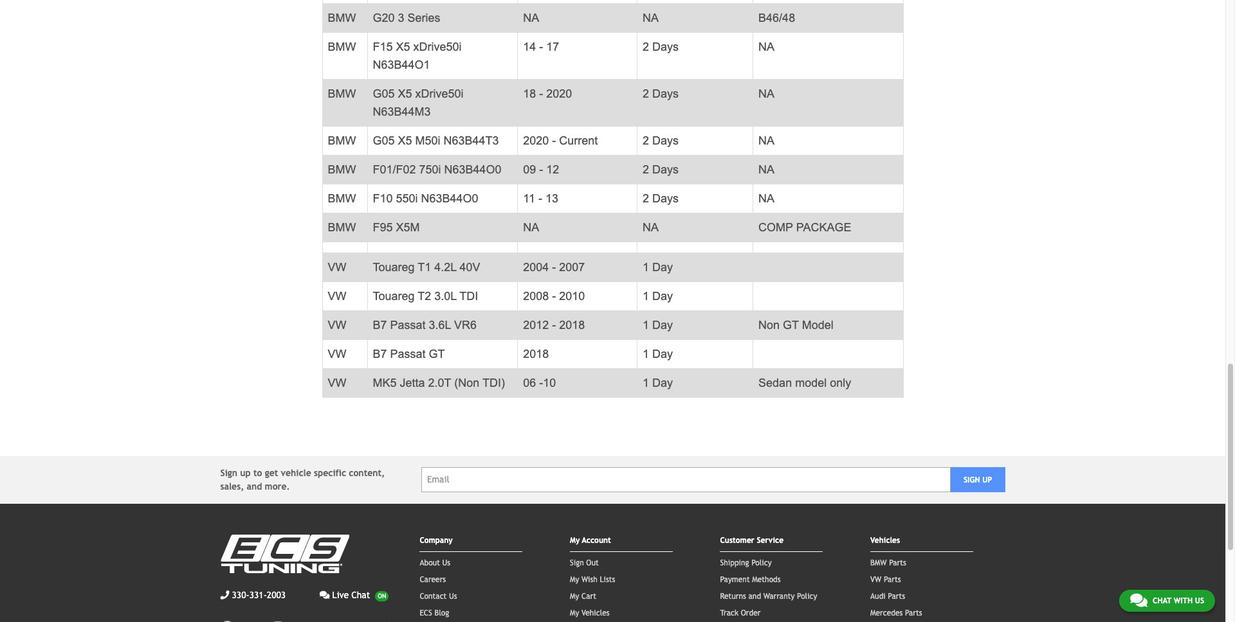 Task type: vqa. For each thing, say whether or not it's contained in the screenshot.


Task type: describe. For each thing, give the bounding box(es) containing it.
12
[[547, 163, 559, 176]]

my account
[[570, 537, 611, 546]]

touareg for touareg t1 4.2l 40v
[[373, 261, 415, 274]]

returns and warranty policy link
[[720, 593, 818, 602]]

2.0t
[[428, 377, 451, 390]]

sedan model only
[[759, 377, 852, 390]]

sign out
[[570, 559, 599, 568]]

bmw for f95 x5m
[[328, 221, 356, 234]]

payment
[[720, 576, 750, 585]]

tdi
[[460, 290, 478, 303]]

330-331-2003
[[232, 591, 286, 601]]

750i
[[419, 163, 441, 176]]

- for 12
[[539, 163, 543, 176]]

ecs
[[420, 609, 432, 618]]

13
[[546, 192, 559, 205]]

40v
[[460, 261, 481, 274]]

2 for 13
[[643, 192, 649, 205]]

my cart
[[570, 593, 597, 602]]

about us link
[[420, 559, 451, 568]]

cart
[[582, 593, 597, 602]]

2004
[[523, 261, 549, 274]]

f01/f02
[[373, 163, 416, 176]]

1 horizontal spatial policy
[[797, 593, 818, 602]]

touareg t1 4.2l 40v
[[373, 261, 481, 274]]

chat inside the live chat link
[[352, 591, 370, 601]]

2 days for 2020 - current
[[643, 134, 679, 147]]

1 day for 2010
[[643, 290, 673, 303]]

sign for sign up
[[964, 476, 980, 485]]

2 for 17
[[643, 40, 649, 53]]

4 1 day from the top
[[643, 348, 673, 361]]

model
[[802, 319, 834, 332]]

passat for gt
[[390, 348, 426, 361]]

1 for 2010
[[643, 290, 649, 303]]

customer
[[720, 537, 755, 546]]

0 horizontal spatial 2018
[[523, 348, 549, 361]]

vw for touareg t1 4.2l 40v
[[328, 261, 347, 274]]

days for 18 - 2020
[[653, 87, 679, 100]]

bmw for f10 550i n63b44o0
[[328, 192, 356, 205]]

f15
[[373, 40, 393, 53]]

days for 14 - 17
[[653, 40, 679, 53]]

2 for current
[[643, 134, 649, 147]]

us for contact us
[[449, 593, 457, 602]]

sign for sign out
[[570, 559, 584, 568]]

bmw for g05 x5 m50i n63b44t3
[[328, 134, 356, 147]]

1 horizontal spatial gt
[[783, 319, 799, 332]]

returns
[[720, 593, 746, 602]]

vehicle
[[281, 468, 311, 479]]

f95 x5m
[[373, 221, 420, 234]]

customer service
[[720, 537, 784, 546]]

vw for b7 passat gt
[[328, 348, 347, 361]]

my wish lists
[[570, 576, 616, 585]]

vw parts link
[[871, 576, 901, 585]]

- for 2007
[[552, 261, 556, 274]]

2003
[[267, 591, 286, 601]]

bmw for f01/f02 750i n63b44o0
[[328, 163, 356, 176]]

my for my vehicles
[[570, 609, 579, 618]]

18 - 2020
[[523, 87, 572, 100]]

blog
[[435, 609, 449, 618]]

2012 - 2018
[[523, 319, 585, 332]]

bmw parts link
[[871, 559, 907, 568]]

facebook logo image
[[220, 622, 235, 623]]

bmw for f15 x5 xdrive50i n63b44o1
[[328, 40, 356, 53]]

g05 for g05 x5 xdrive50i n63b44m3
[[373, 87, 395, 100]]

f01/f02 750i n63b44o0
[[373, 163, 502, 176]]

payment methods
[[720, 576, 781, 585]]

audi parts link
[[871, 593, 906, 602]]

0 vertical spatial vehicles
[[871, 537, 900, 546]]

- for 2010
[[552, 290, 556, 303]]

2 days for 09 - 12
[[643, 163, 679, 176]]

and inside sign up to get vehicle specific content, sales, and more.
[[247, 482, 262, 492]]

n63b44t3
[[444, 134, 499, 147]]

g05 x5 m50i n63b44t3
[[373, 134, 499, 147]]

1 horizontal spatial 2018
[[559, 319, 585, 332]]

331-
[[249, 591, 267, 601]]

days for 09 - 12
[[653, 163, 679, 176]]

my for my cart
[[570, 593, 579, 602]]

day for 2010
[[653, 290, 673, 303]]

b7 passat gt
[[373, 348, 445, 361]]

non gt model
[[759, 319, 834, 332]]

vw for b7 passat 3.6l vr6
[[328, 319, 347, 332]]

xdrive50i for n63b44o1
[[414, 40, 462, 53]]

ecs blog link
[[420, 609, 449, 618]]

track
[[720, 609, 739, 618]]

bmw for g20 3 series
[[328, 11, 356, 24]]

parts for mercedes parts
[[905, 609, 923, 618]]

1 vertical spatial gt
[[429, 348, 445, 361]]

day for 2007
[[653, 261, 673, 274]]

chat inside 'chat with us' link
[[1153, 597, 1172, 606]]

1 for 10
[[643, 377, 649, 390]]

1 for 2007
[[643, 261, 649, 274]]

sign out link
[[570, 559, 599, 568]]

warranty
[[764, 593, 795, 602]]

14 - 17
[[523, 40, 559, 53]]

- for 13
[[539, 192, 542, 205]]

chat with us
[[1153, 597, 1205, 606]]

bmw parts
[[871, 559, 907, 568]]

n63b44o1
[[373, 58, 430, 71]]

more.
[[265, 482, 290, 492]]

2 days for 18 - 2020
[[643, 87, 679, 100]]

methods
[[752, 576, 781, 585]]

content,
[[349, 468, 385, 479]]

shipping policy link
[[720, 559, 772, 568]]

330-
[[232, 591, 249, 601]]

sedan
[[759, 377, 792, 390]]

f15 x5 xdrive50i n63b44o1
[[373, 40, 462, 71]]

sign for sign up to get vehicle specific content, sales, and more.
[[220, 468, 238, 479]]

passat for 3.6l
[[390, 319, 426, 332]]

days for 2020 - current
[[653, 134, 679, 147]]

day for 2018
[[653, 319, 673, 332]]

1 horizontal spatial and
[[749, 593, 761, 602]]

sales,
[[220, 482, 244, 492]]

11
[[523, 192, 535, 205]]

package
[[797, 221, 852, 234]]

g05 x5 xdrive50i n63b44m3
[[373, 87, 464, 118]]

- for 2020
[[539, 87, 543, 100]]

to
[[254, 468, 262, 479]]

mercedes
[[871, 609, 903, 618]]

06
[[523, 377, 536, 390]]

company
[[420, 537, 453, 546]]

- for current
[[552, 134, 556, 147]]

my cart link
[[570, 593, 597, 602]]

m50i
[[415, 134, 441, 147]]

1 vertical spatial 2020
[[523, 134, 549, 147]]

ecs blog
[[420, 609, 449, 618]]



Task type: locate. For each thing, give the bounding box(es) containing it.
2 passat from the top
[[390, 348, 426, 361]]

2
[[643, 40, 649, 53], [643, 87, 649, 100], [643, 134, 649, 147], [643, 163, 649, 176], [643, 192, 649, 205]]

up inside button
[[983, 476, 993, 485]]

4 2 from the top
[[643, 163, 649, 176]]

1 horizontal spatial vehicles
[[871, 537, 900, 546]]

twitter logo image
[[375, 622, 389, 623]]

2 my from the top
[[570, 576, 579, 585]]

1 touareg from the top
[[373, 261, 415, 274]]

x5m
[[396, 221, 420, 234]]

my left account
[[570, 537, 580, 546]]

t1
[[418, 261, 431, 274]]

1 horizontal spatial sign
[[570, 559, 584, 568]]

vr6
[[454, 319, 477, 332]]

2 1 from the top
[[643, 290, 649, 303]]

4 day from the top
[[653, 348, 673, 361]]

1 horizontal spatial up
[[983, 476, 993, 485]]

phone image
[[220, 591, 229, 600]]

up inside sign up to get vehicle specific content, sales, and more.
[[240, 468, 251, 479]]

1 1 from the top
[[643, 261, 649, 274]]

1 day for 2007
[[643, 261, 673, 274]]

sign up to get vehicle specific content, sales, and more.
[[220, 468, 385, 492]]

xdrive50i inside g05 x5 xdrive50i n63b44m3
[[415, 87, 464, 100]]

returns and warranty policy
[[720, 593, 818, 602]]

live
[[332, 591, 349, 601]]

parts up mercedes parts
[[888, 593, 906, 602]]

comments image for chat
[[1131, 593, 1148, 609]]

1 vertical spatial n63b44o0
[[421, 192, 479, 205]]

0 horizontal spatial and
[[247, 482, 262, 492]]

account
[[582, 537, 611, 546]]

0 vertical spatial passat
[[390, 319, 426, 332]]

1 vertical spatial b7
[[373, 348, 387, 361]]

2020 right 18
[[547, 87, 572, 100]]

18
[[523, 87, 536, 100]]

g05 up f01/f02
[[373, 134, 395, 147]]

xdrive50i up the n63b44m3 at the left top of page
[[415, 87, 464, 100]]

1 day for 10
[[643, 377, 673, 390]]

- left current
[[552, 134, 556, 147]]

0 vertical spatial 2018
[[559, 319, 585, 332]]

comments image inside 'chat with us' link
[[1131, 593, 1148, 609]]

- right 2008
[[552, 290, 556, 303]]

audi parts
[[871, 593, 906, 602]]

2018 down 2012
[[523, 348, 549, 361]]

1 for 2018
[[643, 319, 649, 332]]

us for about us
[[442, 559, 451, 568]]

lists
[[600, 576, 616, 585]]

parts right mercedes
[[905, 609, 923, 618]]

1 vertical spatial g05
[[373, 134, 395, 147]]

comments image for live
[[320, 591, 330, 600]]

4 1 from the top
[[643, 348, 649, 361]]

series
[[408, 11, 441, 24]]

2 vertical spatial x5
[[398, 134, 412, 147]]

days
[[653, 40, 679, 53], [653, 87, 679, 100], [653, 134, 679, 147], [653, 163, 679, 176], [653, 192, 679, 205]]

1 b7 from the top
[[373, 319, 387, 332]]

comp package
[[759, 221, 852, 234]]

1 vertical spatial x5
[[398, 87, 412, 100]]

2 2 from the top
[[643, 87, 649, 100]]

- for 2018
[[552, 319, 556, 332]]

my left cart
[[570, 593, 579, 602]]

parts for bmw parts
[[890, 559, 907, 568]]

sign inside sign up to get vehicle specific content, sales, and more.
[[220, 468, 238, 479]]

policy
[[752, 559, 772, 568], [797, 593, 818, 602]]

b7 passat 3.6l vr6
[[373, 319, 477, 332]]

2008 - 2010
[[523, 290, 585, 303]]

chat right live
[[352, 591, 370, 601]]

0 horizontal spatial chat
[[352, 591, 370, 601]]

- right 2012
[[552, 319, 556, 332]]

touareg left t1
[[373, 261, 415, 274]]

xdrive50i for n63b44m3
[[415, 87, 464, 100]]

n63b44o0 down f01/f02 750i n63b44o0
[[421, 192, 479, 205]]

service
[[757, 537, 784, 546]]

my left wish
[[570, 576, 579, 585]]

06 -10
[[523, 377, 556, 390]]

vw for touareg t2  3.0l  tdi
[[328, 290, 347, 303]]

2 b7 from the top
[[373, 348, 387, 361]]

4 my from the top
[[570, 609, 579, 618]]

2008
[[523, 290, 549, 303]]

1 vertical spatial vehicles
[[582, 609, 610, 618]]

my vehicles
[[570, 609, 610, 618]]

0 vertical spatial xdrive50i
[[414, 40, 462, 53]]

day
[[653, 261, 673, 274], [653, 290, 673, 303], [653, 319, 673, 332], [653, 348, 673, 361], [653, 377, 673, 390]]

vw for mk5 jetta 2.0t (non tdi)
[[328, 377, 347, 390]]

out
[[586, 559, 599, 568]]

14
[[523, 40, 536, 53]]

xdrive50i down series
[[414, 40, 462, 53]]

up for sign up to get vehicle specific content, sales, and more.
[[240, 468, 251, 479]]

g05 for g05 x5 m50i n63b44t3
[[373, 134, 395, 147]]

g05 inside g05 x5 xdrive50i n63b44m3
[[373, 87, 395, 100]]

chat left 'with'
[[1153, 597, 1172, 606]]

f95
[[373, 221, 393, 234]]

policy up methods
[[752, 559, 772, 568]]

0 horizontal spatial sign
[[220, 468, 238, 479]]

2010
[[559, 290, 585, 303]]

1 day for 2018
[[643, 319, 673, 332]]

my vehicles link
[[570, 609, 610, 618]]

2012
[[523, 319, 549, 332]]

1 vertical spatial 2018
[[523, 348, 549, 361]]

mk5
[[373, 377, 397, 390]]

2 touareg from the top
[[373, 290, 415, 303]]

- left the 12
[[539, 163, 543, 176]]

2020 - current
[[523, 134, 598, 147]]

my down my cart
[[570, 609, 579, 618]]

and
[[247, 482, 262, 492], [749, 593, 761, 602]]

3 1 day from the top
[[643, 319, 673, 332]]

b7 up mk5
[[373, 348, 387, 361]]

1 vertical spatial touareg
[[373, 290, 415, 303]]

n63b44o0 down 'n63b44t3'
[[444, 163, 502, 176]]

4 days from the top
[[653, 163, 679, 176]]

330-331-2003 link
[[220, 589, 286, 603]]

09 - 12
[[523, 163, 559, 176]]

3 2 from the top
[[643, 134, 649, 147]]

n63b44o0 for f01/f02 750i n63b44o0
[[444, 163, 502, 176]]

2018
[[559, 319, 585, 332], [523, 348, 549, 361]]

1 horizontal spatial chat
[[1153, 597, 1172, 606]]

g05 up the n63b44m3 at the left top of page
[[373, 87, 395, 100]]

us right contact
[[449, 593, 457, 602]]

- for 17
[[539, 40, 543, 53]]

x5 inside g05 x5 xdrive50i n63b44m3
[[398, 87, 412, 100]]

passat up jetta at the left bottom of page
[[390, 348, 426, 361]]

passat
[[390, 319, 426, 332], [390, 348, 426, 361]]

my for my wish lists
[[570, 576, 579, 585]]

track order link
[[720, 609, 761, 618]]

careers
[[420, 576, 446, 585]]

5 2 days from the top
[[643, 192, 679, 205]]

g20 3 series
[[373, 11, 441, 24]]

2 days for 11 - 13
[[643, 192, 679, 205]]

-
[[539, 40, 543, 53], [539, 87, 543, 100], [552, 134, 556, 147], [539, 163, 543, 176], [539, 192, 542, 205], [552, 261, 556, 274], [552, 290, 556, 303], [552, 319, 556, 332], [539, 377, 543, 390]]

0 horizontal spatial up
[[240, 468, 251, 479]]

xdrive50i inside f15 x5 xdrive50i n63b44o1
[[414, 40, 462, 53]]

1 vertical spatial policy
[[797, 593, 818, 602]]

b7 up b7 passat gt
[[373, 319, 387, 332]]

comments image inside the live chat link
[[320, 591, 330, 600]]

3 my from the top
[[570, 593, 579, 602]]

2 for 2020
[[643, 87, 649, 100]]

my for my account
[[570, 537, 580, 546]]

1 vertical spatial xdrive50i
[[415, 87, 464, 100]]

1 my from the top
[[570, 537, 580, 546]]

3 2 days from the top
[[643, 134, 679, 147]]

x5 up the n63b44m3 at the left top of page
[[398, 87, 412, 100]]

contact us link
[[420, 593, 457, 602]]

5 day from the top
[[653, 377, 673, 390]]

touareg
[[373, 261, 415, 274], [373, 290, 415, 303]]

chat
[[352, 591, 370, 601], [1153, 597, 1172, 606]]

us right 'with'
[[1196, 597, 1205, 606]]

09
[[523, 163, 536, 176]]

1 day
[[643, 261, 673, 274], [643, 290, 673, 303], [643, 319, 673, 332], [643, 348, 673, 361], [643, 377, 673, 390]]

us inside 'chat with us' link
[[1196, 597, 1205, 606]]

sign up
[[964, 476, 993, 485]]

sign inside 'sign up' button
[[964, 476, 980, 485]]

1 g05 from the top
[[373, 87, 395, 100]]

2020
[[547, 87, 572, 100], [523, 134, 549, 147]]

- right 11
[[539, 192, 542, 205]]

17
[[547, 40, 559, 53]]

order
[[741, 609, 761, 618]]

2 1 day from the top
[[643, 290, 673, 303]]

up
[[240, 468, 251, 479], [983, 476, 993, 485]]

contact us
[[420, 593, 457, 602]]

t2
[[418, 290, 431, 303]]

11 - 13
[[523, 192, 559, 205]]

parts down bmw parts
[[884, 576, 901, 585]]

policy right warranty
[[797, 593, 818, 602]]

1 1 day from the top
[[643, 261, 673, 274]]

2 for 12
[[643, 163, 649, 176]]

2 horizontal spatial sign
[[964, 476, 980, 485]]

about
[[420, 559, 440, 568]]

parts for vw parts
[[884, 576, 901, 585]]

na
[[523, 11, 539, 24], [643, 11, 659, 24], [759, 40, 775, 53], [759, 87, 775, 100], [759, 134, 775, 147], [759, 163, 775, 176], [759, 192, 775, 205], [523, 221, 539, 234], [643, 221, 659, 234]]

0 vertical spatial gt
[[783, 319, 799, 332]]

bmw for g05 x5 xdrive50i n63b44m3
[[328, 87, 356, 100]]

track order
[[720, 609, 761, 618]]

2 g05 from the top
[[373, 134, 395, 147]]

vw
[[328, 261, 347, 274], [328, 290, 347, 303], [328, 319, 347, 332], [328, 348, 347, 361], [328, 377, 347, 390], [871, 576, 882, 585]]

5 2 from the top
[[643, 192, 649, 205]]

1 day from the top
[[653, 261, 673, 274]]

0 vertical spatial touareg
[[373, 261, 415, 274]]

0 horizontal spatial policy
[[752, 559, 772, 568]]

4 2 days from the top
[[643, 163, 679, 176]]

parts up "vw parts"
[[890, 559, 907, 568]]

1 vertical spatial passat
[[390, 348, 426, 361]]

1 vertical spatial and
[[749, 593, 761, 602]]

3
[[398, 11, 405, 24]]

ecs tuning image
[[220, 535, 349, 574]]

n63b44m3
[[373, 105, 431, 118]]

x5 left m50i
[[398, 134, 412, 147]]

5 1 from the top
[[643, 377, 649, 390]]

2020 up '09 - 12'
[[523, 134, 549, 147]]

2 days for 14 - 17
[[643, 40, 679, 53]]

and down the to
[[247, 482, 262, 492]]

2018 down 2010
[[559, 319, 585, 332]]

gt right non
[[783, 319, 799, 332]]

gt up mk5 jetta 2.0t (non tdi)
[[429, 348, 445, 361]]

2007
[[559, 261, 585, 274]]

comments image left live
[[320, 591, 330, 600]]

0 vertical spatial x5
[[396, 40, 410, 53]]

up for sign up
[[983, 476, 993, 485]]

(non
[[454, 377, 480, 390]]

0 vertical spatial g05
[[373, 87, 395, 100]]

4.2l
[[435, 261, 457, 274]]

b7 for b7 passat 3.6l vr6
[[373, 319, 387, 332]]

- right 18
[[539, 87, 543, 100]]

0 horizontal spatial vehicles
[[582, 609, 610, 618]]

0 horizontal spatial gt
[[429, 348, 445, 361]]

only
[[830, 377, 852, 390]]

touareg left the t2
[[373, 290, 415, 303]]

non
[[759, 319, 780, 332]]

n63b44o0 for f10 550i n63b44o0
[[421, 192, 479, 205]]

parts for audi parts
[[888, 593, 906, 602]]

x5 for g05 x5 xdrive50i n63b44m3
[[398, 87, 412, 100]]

0 vertical spatial 2020
[[547, 87, 572, 100]]

g20
[[373, 11, 395, 24]]

3 day from the top
[[653, 319, 673, 332]]

- right 06
[[539, 377, 543, 390]]

x5 up n63b44o1
[[396, 40, 410, 53]]

vehicles down cart
[[582, 609, 610, 618]]

mercedes parts link
[[871, 609, 923, 618]]

0 vertical spatial n63b44o0
[[444, 163, 502, 176]]

day for 10
[[653, 377, 673, 390]]

instagram logo image
[[272, 622, 284, 623]]

comments image
[[320, 591, 330, 600], [1131, 593, 1148, 609]]

passat up b7 passat gt
[[390, 319, 426, 332]]

payment methods link
[[720, 576, 781, 585]]

5 days from the top
[[653, 192, 679, 205]]

x5 inside f15 x5 xdrive50i n63b44o1
[[396, 40, 410, 53]]

Email email field
[[422, 468, 951, 493]]

specific
[[314, 468, 346, 479]]

- right 2004
[[552, 261, 556, 274]]

f10 550i n63b44o0
[[373, 192, 479, 205]]

vehicles up bmw parts link
[[871, 537, 900, 546]]

b7 for b7 passat gt
[[373, 348, 387, 361]]

audi
[[871, 593, 886, 602]]

2 days from the top
[[653, 87, 679, 100]]

0 vertical spatial and
[[247, 482, 262, 492]]

1 days from the top
[[653, 40, 679, 53]]

days for 11 - 13
[[653, 192, 679, 205]]

us right about
[[442, 559, 451, 568]]

3 1 from the top
[[643, 319, 649, 332]]

sign up button
[[951, 468, 1006, 493]]

1 2 days from the top
[[643, 40, 679, 53]]

1 passat from the top
[[390, 319, 426, 332]]

x5 for f15 x5 xdrive50i n63b44o1
[[396, 40, 410, 53]]

- left 17
[[539, 40, 543, 53]]

and up order
[[749, 593, 761, 602]]

0 horizontal spatial comments image
[[320, 591, 330, 600]]

f10
[[373, 192, 393, 205]]

touareg for touareg t2  3.0l  tdi
[[373, 290, 415, 303]]

3 days from the top
[[653, 134, 679, 147]]

2 2 days from the top
[[643, 87, 679, 100]]

2 day from the top
[[653, 290, 673, 303]]

- for 10
[[539, 377, 543, 390]]

x5 for g05 x5 m50i n63b44t3
[[398, 134, 412, 147]]

comments image left chat with us
[[1131, 593, 1148, 609]]

g05
[[373, 87, 395, 100], [373, 134, 395, 147]]

1 horizontal spatial comments image
[[1131, 593, 1148, 609]]

5 1 day from the top
[[643, 377, 673, 390]]

mercedes parts
[[871, 609, 923, 618]]

0 vertical spatial policy
[[752, 559, 772, 568]]

1 2 from the top
[[643, 40, 649, 53]]

comp
[[759, 221, 793, 234]]

0 vertical spatial b7
[[373, 319, 387, 332]]

current
[[559, 134, 598, 147]]



